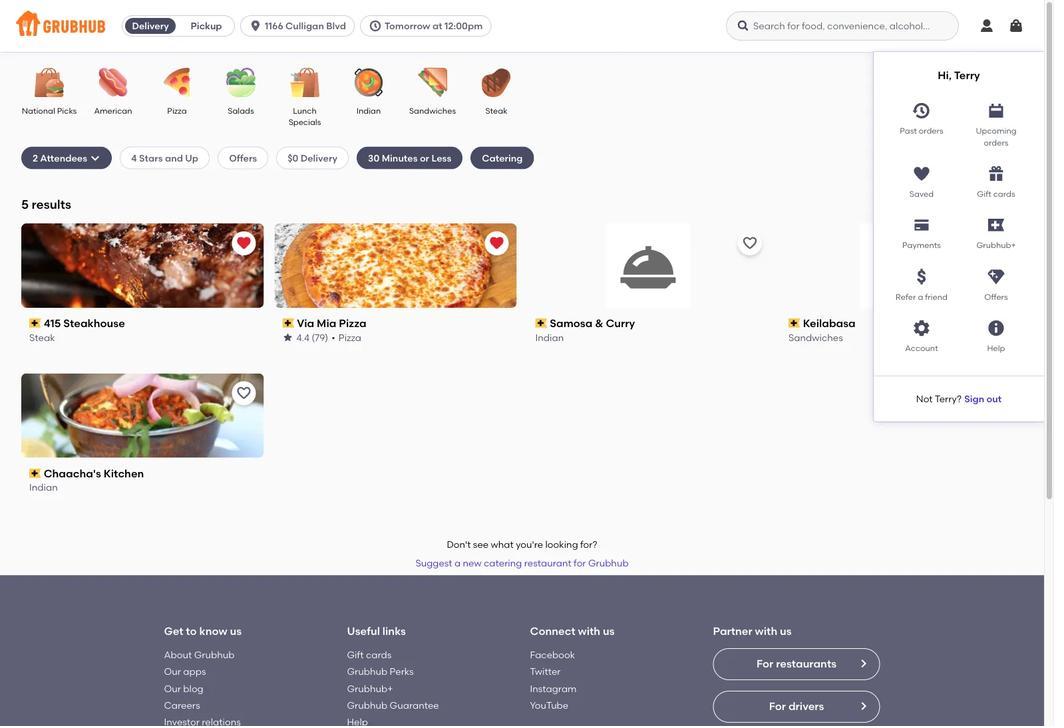 Task type: vqa. For each thing, say whether or not it's contained in the screenshot.


Task type: describe. For each thing, give the bounding box(es) containing it.
1 our from the top
[[164, 667, 181, 678]]

upcoming orders
[[976, 126, 1017, 147]]

careers link
[[164, 700, 200, 712]]

twitter link
[[530, 667, 561, 678]]

kitchen
[[104, 467, 144, 480]]

know
[[199, 625, 227, 638]]

restaurant
[[524, 558, 572, 570]]

picks
[[57, 106, 77, 116]]

salads image
[[218, 68, 264, 97]]

grubhub+ inside button
[[977, 241, 1016, 250]]

415 steakhouse
[[44, 317, 125, 330]]

facebook link
[[530, 650, 575, 661]]

don't see what you're looking for?
[[447, 540, 598, 551]]

delivery button
[[123, 15, 178, 37]]

svg image for tomorrow at 12:00pm
[[369, 19, 382, 33]]

gift cards grubhub perks grubhub+ grubhub guarantee
[[347, 650, 439, 712]]

chaacha's kitchen logo image
[[21, 374, 264, 458]]

?
[[957, 394, 962, 405]]

not terry ? sign out
[[917, 394, 1002, 405]]

sandwiches image
[[409, 68, 456, 97]]

1 vertical spatial steak
[[29, 332, 55, 343]]

pizza image
[[154, 68, 200, 97]]

guarantee
[[390, 700, 439, 712]]

save this restaurant image for chaacha's kitchen
[[236, 386, 252, 402]]

facebook twitter instagram youtube
[[530, 650, 577, 712]]

svg image for refer a friend
[[913, 268, 931, 286]]

save this restaurant button for chaacha's kitchen
[[232, 382, 256, 406]]

minutes
[[382, 152, 418, 164]]

cards for gift cards
[[994, 189, 1016, 199]]

for restaurants link
[[713, 649, 880, 681]]

you're
[[516, 540, 543, 551]]

1 us from the left
[[230, 625, 242, 638]]

chaacha's kitchen
[[44, 467, 144, 480]]

gift for gift cards grubhub perks grubhub+ grubhub guarantee
[[347, 650, 364, 661]]

delivery inside delivery 'button'
[[132, 20, 169, 32]]

415
[[44, 317, 61, 330]]

instagram link
[[530, 684, 577, 695]]

upcoming
[[976, 126, 1017, 136]]

grubhub+ button
[[959, 211, 1034, 252]]

salads
[[228, 106, 254, 116]]

blog
[[183, 684, 204, 695]]

keilabasa logo image
[[860, 224, 944, 308]]

about
[[164, 650, 192, 661]]

•
[[332, 332, 335, 343]]

via
[[297, 317, 314, 330]]

careers
[[164, 700, 200, 712]]

or
[[420, 152, 429, 164]]

stars
[[139, 152, 163, 164]]

grubhub plus flag logo image
[[989, 219, 1005, 232]]

drivers
[[789, 701, 824, 714]]

grubhub inside about grubhub our apps our blog careers
[[194, 650, 235, 661]]

1 horizontal spatial gift cards link
[[959, 159, 1034, 200]]

curry
[[606, 317, 635, 330]]

perks
[[390, 667, 414, 678]]

main navigation navigation
[[0, 0, 1045, 422]]

pickup button
[[178, 15, 234, 37]]

friend
[[925, 292, 948, 302]]

refer
[[896, 292, 916, 302]]

4
[[131, 152, 137, 164]]

subscription pass image for keilabasa
[[789, 319, 800, 328]]

svg image for help
[[987, 319, 1006, 338]]

attendees
[[40, 152, 87, 164]]

tomorrow at 12:00pm button
[[360, 15, 497, 37]]

partner with us
[[713, 625, 792, 638]]

0 vertical spatial pizza
[[167, 106, 187, 116]]

save this restaurant image for keilabasa
[[995, 236, 1011, 252]]

at
[[433, 20, 442, 32]]

about grubhub our apps our blog careers
[[164, 650, 235, 712]]

Search for food, convenience, alcohol... search field
[[726, 11, 959, 41]]

right image for for restaurants
[[858, 659, 869, 670]]

right image for for drivers
[[858, 702, 869, 712]]

catering
[[482, 152, 523, 164]]

tomorrow
[[385, 20, 430, 32]]

national picks
[[22, 106, 77, 116]]

up
[[185, 152, 198, 164]]

grubhub up grubhub+ link
[[347, 667, 388, 678]]

terry for hi,
[[954, 69, 980, 82]]

saved restaurant image
[[489, 236, 505, 252]]

offers inside main navigation navigation
[[985, 292, 1008, 302]]

save this restaurant image
[[742, 236, 758, 252]]

svg image for gift cards
[[987, 165, 1006, 183]]

30 minutes or less
[[368, 152, 452, 164]]

2
[[33, 152, 38, 164]]

catering
[[484, 558, 522, 570]]

svg image for payments
[[913, 216, 931, 235]]

orders for past orders
[[919, 126, 944, 136]]

sign
[[965, 394, 985, 405]]

(79)
[[312, 332, 328, 343]]

offers inside "5 results" main content
[[229, 152, 257, 164]]

with for partner
[[755, 625, 778, 638]]

svg image for offers
[[987, 268, 1006, 286]]

past orders
[[900, 126, 944, 136]]

grubhub+ link
[[347, 684, 393, 695]]

2 our from the top
[[164, 684, 181, 695]]

don't
[[447, 540, 471, 551]]

new
[[463, 558, 482, 570]]

us for connect with us
[[603, 625, 615, 638]]

tomorrow at 12:00pm
[[385, 20, 483, 32]]

and
[[165, 152, 183, 164]]

results
[[32, 197, 71, 212]]

saved restaurant button for 415 steakhouse
[[232, 232, 256, 255]]

looking
[[546, 540, 578, 551]]



Task type: locate. For each thing, give the bounding box(es) containing it.
payments
[[903, 241, 941, 250]]

for inside for restaurants link
[[757, 658, 774, 671]]

useful
[[347, 625, 380, 638]]

1 saved restaurant button from the left
[[232, 232, 256, 255]]

offers up help 'button'
[[985, 292, 1008, 302]]

1 horizontal spatial grubhub+
[[977, 241, 1016, 250]]

0 vertical spatial gift cards link
[[959, 159, 1034, 200]]

1166
[[265, 20, 283, 32]]

mia
[[317, 317, 336, 330]]

svg image inside offers link
[[987, 268, 1006, 286]]

chaacha's
[[44, 467, 101, 480]]

subscription pass image inside samosa & curry link
[[536, 319, 547, 328]]

subscription pass image left chaacha's
[[29, 469, 41, 479]]

for inside for drivers link
[[769, 701, 786, 714]]

1 horizontal spatial subscription pass image
[[536, 319, 547, 328]]

saved restaurant image
[[236, 236, 252, 252]]

save this restaurant button
[[738, 232, 762, 255], [991, 232, 1015, 255], [232, 382, 256, 406]]

a for new
[[455, 558, 461, 570]]

0 vertical spatial a
[[918, 292, 924, 302]]

delivery
[[132, 20, 169, 32], [301, 152, 338, 164]]

1 right image from the top
[[858, 659, 869, 670]]

1 horizontal spatial delivery
[[301, 152, 338, 164]]

steak image
[[473, 68, 520, 97]]

subscription pass image inside "via mia pizza" link
[[282, 319, 294, 328]]

steak down steak image
[[486, 106, 508, 116]]

1 vertical spatial a
[[455, 558, 461, 570]]

1166 culligan blvd
[[265, 20, 346, 32]]

sandwiches down keilabasa
[[789, 332, 843, 343]]

svg image inside tomorrow at 12:00pm button
[[369, 19, 382, 33]]

subscription pass image left keilabasa
[[789, 319, 800, 328]]

cards up "grubhub perks" link
[[366, 650, 392, 661]]

with for connect
[[578, 625, 601, 638]]

a for friend
[[918, 292, 924, 302]]

$0
[[288, 152, 299, 164]]

1 vertical spatial orders
[[984, 138, 1009, 147]]

gift
[[977, 189, 992, 199], [347, 650, 364, 661]]

orders for upcoming orders
[[984, 138, 1009, 147]]

0 horizontal spatial grubhub+
[[347, 684, 393, 695]]

1 horizontal spatial sandwiches
[[789, 332, 843, 343]]

lunch
[[293, 106, 317, 116]]

svg image for past orders
[[913, 102, 931, 120]]

grubhub+ down grubhub plus flag logo
[[977, 241, 1016, 250]]

for drivers
[[769, 701, 824, 714]]

subscription pass image
[[29, 319, 41, 328], [789, 319, 800, 328], [29, 469, 41, 479]]

grubhub perks link
[[347, 667, 414, 678]]

svg image inside 1166 culligan blvd button
[[249, 19, 262, 33]]

svg image for saved
[[913, 165, 931, 183]]

a inside refer a friend button
[[918, 292, 924, 302]]

us up "for restaurants"
[[780, 625, 792, 638]]

0 vertical spatial our
[[164, 667, 181, 678]]

svg image inside upcoming orders link
[[987, 102, 1006, 120]]

delivery right $0
[[301, 152, 338, 164]]

1166 culligan blvd button
[[240, 15, 360, 37]]

keilabasa link
[[789, 316, 1015, 331]]

0 horizontal spatial steak
[[29, 332, 55, 343]]

suggest a new catering restaurant for grubhub button
[[410, 552, 635, 576]]

1 horizontal spatial cards
[[994, 189, 1016, 199]]

facebook
[[530, 650, 575, 661]]

1 vertical spatial indian
[[536, 332, 564, 343]]

saved link
[[885, 159, 959, 200]]

0 horizontal spatial gift cards link
[[347, 650, 392, 661]]

gift cards link
[[959, 159, 1034, 200], [347, 650, 392, 661]]

us right connect
[[603, 625, 615, 638]]

0 horizontal spatial delivery
[[132, 20, 169, 32]]

saved restaurant button for via mia pizza
[[485, 232, 509, 255]]

0 vertical spatial for
[[757, 658, 774, 671]]

grubhub down for?
[[588, 558, 629, 570]]

0 vertical spatial sandwiches
[[409, 106, 456, 116]]

culligan
[[286, 20, 324, 32]]

1 vertical spatial cards
[[366, 650, 392, 661]]

subscription pass image for via mia pizza
[[282, 319, 294, 328]]

out
[[987, 394, 1002, 405]]

gift cards link down upcoming orders
[[959, 159, 1034, 200]]

keilabasa
[[803, 317, 856, 330]]

suggest a new catering restaurant for grubhub
[[416, 558, 629, 570]]

for for for restaurants
[[757, 658, 774, 671]]

subscription pass image for samosa & curry
[[536, 319, 547, 328]]

0 horizontal spatial indian
[[29, 482, 58, 494]]

0 horizontal spatial save this restaurant image
[[236, 386, 252, 402]]

payments link
[[885, 211, 959, 252]]

4.4 (79)
[[296, 332, 328, 343]]

right image
[[858, 659, 869, 670], [858, 702, 869, 712]]

1 horizontal spatial orders
[[984, 138, 1009, 147]]

svg image
[[249, 19, 262, 33], [369, 19, 382, 33], [737, 19, 750, 33], [913, 102, 931, 120], [987, 102, 1006, 120], [90, 153, 101, 163], [913, 165, 931, 183], [987, 165, 1006, 183], [913, 268, 931, 286], [913, 319, 931, 338]]

hi, terry
[[938, 69, 980, 82]]

indian down indian image
[[357, 106, 381, 116]]

svg image
[[979, 18, 995, 34], [1009, 18, 1025, 34], [913, 216, 931, 235], [987, 268, 1006, 286], [987, 319, 1006, 338]]

samosa & curry logo image
[[607, 224, 691, 308]]

right image right drivers
[[858, 702, 869, 712]]

steak down 415
[[29, 332, 55, 343]]

american
[[94, 106, 132, 116]]

subscription pass image inside keilabasa link
[[789, 319, 800, 328]]

1 with from the left
[[578, 625, 601, 638]]

grubhub guarantee link
[[347, 700, 439, 712]]

past
[[900, 126, 917, 136]]

gift down useful
[[347, 650, 364, 661]]

suggest
[[416, 558, 452, 570]]

via mia pizza link
[[282, 316, 509, 331]]

1 vertical spatial save this restaurant image
[[236, 386, 252, 402]]

for for for drivers
[[769, 701, 786, 714]]

0 vertical spatial indian
[[357, 106, 381, 116]]

lunch specials
[[289, 106, 321, 127]]

our apps link
[[164, 667, 206, 678]]

1 horizontal spatial offers
[[985, 292, 1008, 302]]

star icon image
[[282, 333, 293, 343]]

samosa & curry
[[550, 317, 635, 330]]

terry right hi,
[[954, 69, 980, 82]]

pizza up • pizza
[[339, 317, 366, 330]]

0 horizontal spatial orders
[[919, 126, 944, 136]]

1 vertical spatial right image
[[858, 702, 869, 712]]

1 vertical spatial delivery
[[301, 152, 338, 164]]

svg image for account
[[913, 319, 931, 338]]

us for partner with us
[[780, 625, 792, 638]]

1 vertical spatial gift
[[347, 650, 364, 661]]

0 horizontal spatial sandwiches
[[409, 106, 456, 116]]

right image right the restaurants
[[858, 659, 869, 670]]

gift up grubhub plus flag logo
[[977, 189, 992, 199]]

pizza down pizza image
[[167, 106, 187, 116]]

1 vertical spatial gift cards link
[[347, 650, 392, 661]]

save this restaurant button for keilabasa
[[991, 232, 1015, 255]]

with right connect
[[578, 625, 601, 638]]

0 vertical spatial grubhub+
[[977, 241, 1016, 250]]

1 horizontal spatial saved restaurant button
[[485, 232, 509, 255]]

subscription pass image inside chaacha's kitchen link
[[29, 469, 41, 479]]

3 us from the left
[[780, 625, 792, 638]]

partner
[[713, 625, 753, 638]]

5
[[21, 197, 29, 212]]

orders
[[919, 126, 944, 136], [984, 138, 1009, 147]]

subscription pass image left 415
[[29, 319, 41, 328]]

0 horizontal spatial a
[[455, 558, 461, 570]]

5 results main content
[[0, 52, 1045, 727]]

terry right 'not'
[[935, 394, 957, 405]]

for down partner with us
[[757, 658, 774, 671]]

help button
[[959, 314, 1034, 355]]

0 vertical spatial delivery
[[132, 20, 169, 32]]

0 horizontal spatial save this restaurant button
[[232, 382, 256, 406]]

2 right image from the top
[[858, 702, 869, 712]]

our
[[164, 667, 181, 678], [164, 684, 181, 695]]

samosa
[[550, 317, 593, 330]]

indian for chaacha's kitchen
[[29, 482, 58, 494]]

a right refer
[[918, 292, 924, 302]]

save this restaurant button for samosa & curry
[[738, 232, 762, 255]]

sandwiches down sandwiches image
[[409, 106, 456, 116]]

2 with from the left
[[755, 625, 778, 638]]

grubhub+ inside gift cards grubhub perks grubhub+ grubhub guarantee
[[347, 684, 393, 695]]

1 vertical spatial our
[[164, 684, 181, 695]]

svg image inside refer a friend button
[[913, 268, 931, 286]]

2 horizontal spatial save this restaurant button
[[991, 232, 1015, 255]]

connect with us
[[530, 625, 615, 638]]

grubhub down grubhub+ link
[[347, 700, 388, 712]]

indian for samosa & curry
[[536, 332, 564, 343]]

0 vertical spatial steak
[[486, 106, 508, 116]]

national picks image
[[26, 68, 73, 97]]

orders inside upcoming orders
[[984, 138, 1009, 147]]

0 vertical spatial gift
[[977, 189, 992, 199]]

415 steakhouse link
[[29, 316, 256, 331]]

2 subscription pass image from the left
[[536, 319, 547, 328]]

svg image for upcoming orders
[[987, 102, 1006, 120]]

offers link
[[959, 262, 1034, 303]]

0 vertical spatial right image
[[858, 659, 869, 670]]

subscription pass image inside 415 steakhouse link
[[29, 319, 41, 328]]

for
[[757, 658, 774, 671], [769, 701, 786, 714]]

gift cards
[[977, 189, 1016, 199]]

gift inside main navigation navigation
[[977, 189, 992, 199]]

terry
[[954, 69, 980, 82], [935, 394, 957, 405]]

restaurants
[[776, 658, 837, 671]]

grubhub+
[[977, 241, 1016, 250], [347, 684, 393, 695]]

grubhub+ down "grubhub perks" link
[[347, 684, 393, 695]]

subscription pass image for chaacha's kitchen
[[29, 469, 41, 479]]

0 horizontal spatial saved restaurant button
[[232, 232, 256, 255]]

1 vertical spatial grubhub+
[[347, 684, 393, 695]]

indian down samosa
[[536, 332, 564, 343]]

our blog link
[[164, 684, 204, 695]]

0 horizontal spatial with
[[578, 625, 601, 638]]

0 vertical spatial save this restaurant image
[[995, 236, 1011, 252]]

svg image inside saved "link"
[[913, 165, 931, 183]]

links
[[383, 625, 406, 638]]

delivery inside "5 results" main content
[[301, 152, 338, 164]]

national
[[22, 106, 55, 116]]

refer a friend
[[896, 292, 948, 302]]

twitter
[[530, 667, 561, 678]]

0 horizontal spatial subscription pass image
[[282, 319, 294, 328]]

right image inside for restaurants link
[[858, 659, 869, 670]]

1 horizontal spatial with
[[755, 625, 778, 638]]

offers down salads
[[229, 152, 257, 164]]

0 vertical spatial cards
[[994, 189, 1016, 199]]

via mia pizza logo image
[[275, 224, 517, 308]]

pizza
[[167, 106, 187, 116], [339, 317, 366, 330], [339, 332, 361, 343]]

see
[[473, 540, 489, 551]]

svg image inside the past orders link
[[913, 102, 931, 120]]

2 horizontal spatial us
[[780, 625, 792, 638]]

svg image inside payments link
[[913, 216, 931, 235]]

4.4
[[296, 332, 309, 343]]

with right partner
[[755, 625, 778, 638]]

orders down upcoming
[[984, 138, 1009, 147]]

0 horizontal spatial gift
[[347, 650, 364, 661]]

chaacha's kitchen link
[[29, 466, 256, 481]]

0 horizontal spatial us
[[230, 625, 242, 638]]

svg image inside help 'button'
[[987, 319, 1006, 338]]

gift cards link up "grubhub perks" link
[[347, 650, 392, 661]]

subscription pass image left samosa
[[536, 319, 547, 328]]

samosa & curry link
[[536, 316, 762, 331]]

save this restaurant image
[[995, 236, 1011, 252], [236, 386, 252, 402]]

delivery left pickup
[[132, 20, 169, 32]]

1 horizontal spatial indian
[[357, 106, 381, 116]]

cards inside gift cards grubhub perks grubhub+ grubhub guarantee
[[366, 650, 392, 661]]

2 us from the left
[[603, 625, 615, 638]]

0 vertical spatial offers
[[229, 152, 257, 164]]

4 stars and up
[[131, 152, 198, 164]]

indian image
[[346, 68, 392, 97]]

for drivers link
[[713, 692, 880, 724]]

account
[[906, 344, 938, 354]]

1 horizontal spatial us
[[603, 625, 615, 638]]

for left drivers
[[769, 701, 786, 714]]

1 horizontal spatial save this restaurant image
[[995, 236, 1011, 252]]

terry for not
[[935, 394, 957, 405]]

our up 'careers'
[[164, 684, 181, 695]]

1 vertical spatial for
[[769, 701, 786, 714]]

instagram
[[530, 684, 577, 695]]

1 horizontal spatial steak
[[486, 106, 508, 116]]

get
[[164, 625, 183, 638]]

cards inside main navigation navigation
[[994, 189, 1016, 199]]

1 subscription pass image from the left
[[282, 319, 294, 328]]

subscription pass image
[[282, 319, 294, 328], [536, 319, 547, 328]]

• pizza
[[332, 332, 361, 343]]

right image inside for drivers link
[[858, 702, 869, 712]]

1 vertical spatial pizza
[[339, 317, 366, 330]]

12:00pm
[[445, 20, 483, 32]]

2 vertical spatial indian
[[29, 482, 58, 494]]

1 vertical spatial sandwiches
[[789, 332, 843, 343]]

svg image inside account link
[[913, 319, 931, 338]]

0 horizontal spatial cards
[[366, 650, 392, 661]]

grubhub down "know"
[[194, 650, 235, 661]]

sandwiches
[[409, 106, 456, 116], [789, 332, 843, 343]]

us right "know"
[[230, 625, 242, 638]]

offers
[[229, 152, 257, 164], [985, 292, 1008, 302]]

youtube
[[530, 700, 569, 712]]

pickup
[[191, 20, 222, 32]]

svg image for 1166 culligan blvd
[[249, 19, 262, 33]]

via mia pizza
[[297, 317, 366, 330]]

our down the about
[[164, 667, 181, 678]]

pizza right •
[[339, 332, 361, 343]]

lunch specials image
[[282, 68, 328, 97]]

not
[[917, 394, 933, 405]]

orders inside the past orders link
[[919, 126, 944, 136]]

american image
[[90, 68, 136, 97]]

a inside suggest a new catering restaurant for grubhub button
[[455, 558, 461, 570]]

2 saved restaurant button from the left
[[485, 232, 509, 255]]

0 vertical spatial terry
[[954, 69, 980, 82]]

1 horizontal spatial save this restaurant button
[[738, 232, 762, 255]]

orders right past
[[919, 126, 944, 136]]

1 vertical spatial offers
[[985, 292, 1008, 302]]

$0 delivery
[[288, 152, 338, 164]]

what
[[491, 540, 514, 551]]

indian down chaacha's
[[29, 482, 58, 494]]

1 horizontal spatial a
[[918, 292, 924, 302]]

subscription pass image for 415 steakhouse
[[29, 319, 41, 328]]

a left the new
[[455, 558, 461, 570]]

0 vertical spatial orders
[[919, 126, 944, 136]]

refer a friend button
[[885, 262, 959, 303]]

1 horizontal spatial gift
[[977, 189, 992, 199]]

cards up grubhub plus flag logo
[[994, 189, 1016, 199]]

gift inside gift cards grubhub perks grubhub+ grubhub guarantee
[[347, 650, 364, 661]]

subscription pass image up the star icon
[[282, 319, 294, 328]]

useful links
[[347, 625, 406, 638]]

415 steakhouse logo image
[[21, 224, 264, 308]]

cards for gift cards grubhub perks grubhub+ grubhub guarantee
[[366, 650, 392, 661]]

grubhub inside button
[[588, 558, 629, 570]]

apps
[[183, 667, 206, 678]]

1 vertical spatial terry
[[935, 394, 957, 405]]

2 horizontal spatial indian
[[536, 332, 564, 343]]

gift for gift cards
[[977, 189, 992, 199]]

0 horizontal spatial offers
[[229, 152, 257, 164]]

2 vertical spatial pizza
[[339, 332, 361, 343]]



